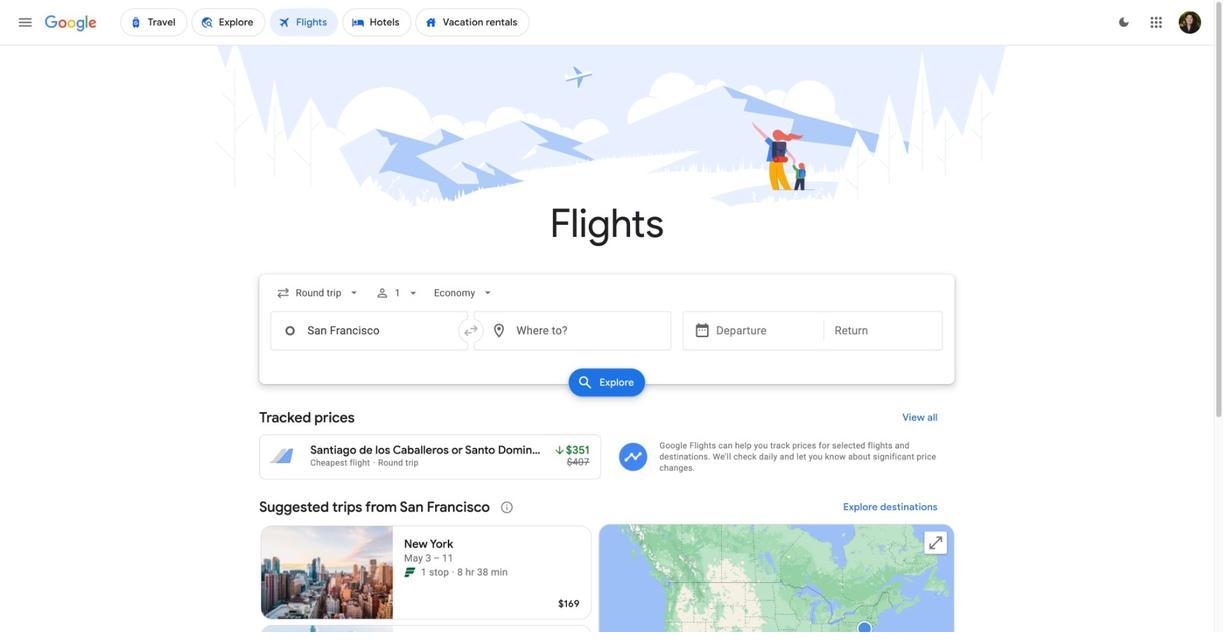 Task type: vqa. For each thing, say whether or not it's contained in the screenshot.
field
yes



Task type: locate. For each thing, give the bounding box(es) containing it.
frontier image
[[404, 567, 415, 578]]

169 US dollars text field
[[558, 598, 580, 610]]

change appearance image
[[1107, 6, 1141, 39]]

407 US dollars text field
[[567, 456, 589, 468]]

None field
[[270, 276, 367, 310], [428, 276, 500, 310], [270, 276, 367, 310], [428, 276, 500, 310]]

suggested trips from san francisco region
[[259, 491, 955, 632]]

Return text field
[[835, 312, 931, 350]]

 image inside suggested trips from san francisco region
[[452, 565, 454, 580]]

Where to?  text field
[[474, 311, 671, 350]]

 image
[[452, 565, 454, 580]]



Task type: describe. For each thing, give the bounding box(es) containing it.
Where from? text field
[[270, 311, 468, 350]]

tracked prices region
[[259, 401, 955, 479]]

351 US dollars text field
[[566, 444, 589, 458]]

Flight search field
[[248, 275, 966, 401]]

Departure text field
[[716, 312, 813, 350]]

main menu image
[[17, 14, 34, 31]]



